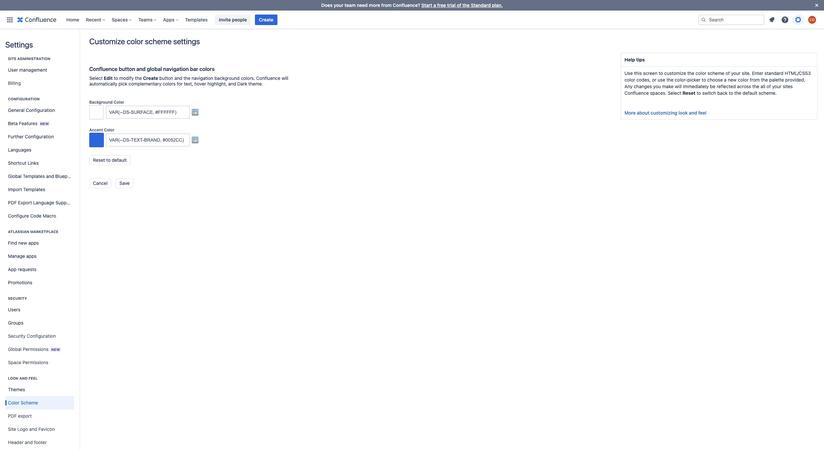Task type: describe. For each thing, give the bounding box(es) containing it.
you
[[653, 84, 661, 89]]

site for site administration
[[8, 57, 16, 61]]

colors inside button and the navigation background colors. confluence will automatically pick complementary colors for text, hover highlight, and dark theme.
[[163, 81, 176, 87]]

site administration group
[[5, 50, 74, 92]]

Accent Color text field
[[106, 106, 190, 119]]

invite people button
[[215, 14, 251, 25]]

enter
[[752, 70, 763, 76]]

spaces.
[[650, 90, 667, 96]]

0 vertical spatial your
[[334, 2, 343, 8]]

the right trial
[[463, 2, 470, 8]]

2 vertical spatial your
[[772, 84, 782, 89]]

atlassian marketplace
[[8, 230, 58, 234]]

spaces
[[112, 17, 128, 22]]

site logo and favicon link
[[5, 423, 74, 437]]

security configuration link
[[5, 330, 74, 343]]

color scheme
[[8, 401, 38, 406]]

more
[[625, 110, 636, 116]]

to down 'reflected'
[[729, 90, 733, 96]]

look
[[8, 377, 18, 381]]

tips
[[636, 57, 645, 63]]

to up use
[[659, 70, 663, 76]]

global for global templates and blueprints
[[8, 174, 22, 179]]

reset
[[683, 90, 696, 96]]

recent
[[86, 17, 101, 22]]

the up all
[[761, 77, 768, 83]]

configure code macro
[[8, 213, 56, 219]]

button and the navigation background colors. confluence will automatically pick complementary colors for text, hover highlight, and dark theme.
[[89, 75, 288, 87]]

app
[[8, 267, 17, 273]]

global permissions new
[[8, 347, 60, 352]]

more about customizing look and feel button
[[625, 110, 707, 116]]

use
[[658, 77, 665, 83]]

find new apps
[[8, 240, 39, 246]]

all
[[761, 84, 765, 89]]

any
[[625, 84, 633, 89]]

your profile and preferences image
[[808, 16, 816, 24]]

does
[[321, 2, 333, 8]]

Search field
[[699, 14, 765, 25]]

configuration up general
[[8, 97, 40, 101]]

support
[[55, 200, 73, 206]]

import
[[8, 187, 22, 192]]

accent
[[89, 128, 103, 133]]

a inside use this screen to customize the color scheme of your site. enter standard html/css3 color codes, or use the color-picker to choose a new color from the palette provided. any changes you make will immediately be reflected across the all of your sites confluence spaces. select
[[724, 77, 727, 83]]

shortcut
[[8, 160, 26, 166]]

color inside look and feel group
[[8, 401, 19, 406]]

theme.
[[248, 81, 263, 87]]

languages link
[[5, 144, 74, 157]]

choose
[[707, 77, 723, 83]]

the down across
[[735, 90, 741, 96]]

site for site logo and favicon
[[8, 427, 16, 433]]

further
[[8, 134, 24, 140]]

button inside button and the navigation background colors. confluence will automatically pick complementary colors for text, hover highlight, and dark theme.
[[159, 75, 173, 81]]

configuration for general
[[26, 107, 55, 113]]

configuration for security
[[27, 334, 56, 339]]

will inside button and the navigation background colors. confluence will automatically pick complementary colors for text, hover highlight, and dark theme.
[[282, 75, 288, 81]]

text,
[[184, 81, 193, 87]]

make
[[662, 84, 674, 89]]

configuration group
[[5, 90, 77, 225]]

new for features
[[40, 122, 49, 126]]

manage
[[8, 254, 25, 259]]

background
[[89, 100, 113, 105]]

color down teams in the top left of the page
[[127, 37, 143, 46]]

find
[[8, 240, 17, 246]]

1 horizontal spatial your
[[731, 70, 741, 76]]

scheme inside use this screen to customize the color scheme of your site. enter standard html/css3 color codes, or use the color-picker to choose a new color from the palette provided. any changes you make will immediately be reflected across the all of your sites confluence spaces. select
[[708, 70, 724, 76]]

global
[[147, 66, 162, 72]]

apps
[[163, 17, 174, 22]]

hover
[[194, 81, 206, 87]]

close image
[[813, 1, 821, 9]]

0 vertical spatial apps
[[28, 240, 39, 246]]

back
[[717, 90, 728, 96]]

accent color
[[89, 128, 114, 133]]

or
[[652, 77, 657, 83]]

the up picker
[[688, 70, 694, 76]]

scheme
[[21, 401, 38, 406]]

confluence inside use this screen to customize the color scheme of your site. enter standard html/css3 color codes, or use the color-picker to choose a new color from the palette provided. any changes you make will immediately be reflected across the all of your sites confluence spaces. select
[[625, 90, 649, 96]]

further configuration link
[[5, 130, 74, 144]]

changes
[[634, 84, 652, 89]]

export
[[18, 414, 32, 419]]

to down immediately
[[697, 90, 701, 96]]

themes link
[[5, 384, 74, 397]]

plan.
[[492, 2, 503, 8]]

pdf export language support
[[8, 200, 73, 206]]

find new apps link
[[5, 237, 74, 250]]

color scheme link
[[5, 397, 74, 410]]

new inside use this screen to customize the color scheme of your site. enter standard html/css3 color codes, or use the color-picker to choose a new color from the palette provided. any changes you make will immediately be reflected across the all of your sites confluence spaces. select
[[728, 77, 737, 83]]

0 vertical spatial navigation
[[163, 66, 189, 72]]

users link
[[5, 304, 74, 317]]

across
[[737, 84, 751, 89]]

beta
[[8, 121, 18, 126]]

help
[[625, 57, 635, 63]]

switch
[[702, 90, 716, 96]]

templates inside templates link
[[185, 17, 208, 22]]

pdf export
[[8, 414, 32, 419]]

to right the edit
[[114, 75, 118, 81]]

provided.
[[785, 77, 806, 83]]

automatically
[[89, 81, 117, 87]]

this
[[634, 70, 642, 76]]

pdf for pdf export
[[8, 414, 17, 419]]

confluence button and global navigation bar colors
[[89, 66, 215, 72]]

customizing
[[651, 110, 677, 116]]

invite
[[219, 17, 231, 22]]

configure
[[8, 213, 29, 219]]

the right modify
[[135, 75, 142, 81]]

immediately
[[683, 84, 709, 89]]

settings
[[5, 40, 33, 49]]

links
[[28, 160, 39, 166]]

templates for import templates
[[23, 187, 45, 192]]

1 vertical spatial apps
[[26, 254, 37, 259]]

create link
[[255, 14, 277, 25]]

0 horizontal spatial a
[[434, 2, 436, 8]]

promotions link
[[5, 276, 74, 290]]

reflected
[[717, 84, 736, 89]]

feel
[[29, 377, 38, 381]]

configuration for further
[[25, 134, 54, 140]]

pick
[[119, 81, 127, 87]]

create inside global element
[[259, 17, 273, 22]]

default
[[743, 90, 758, 96]]

banner containing home
[[0, 10, 824, 29]]

0 vertical spatial colors
[[199, 66, 215, 72]]

export
[[18, 200, 32, 206]]

user management link
[[5, 64, 74, 77]]



Task type: locate. For each thing, give the bounding box(es) containing it.
further configuration
[[8, 134, 54, 140]]

templates
[[185, 17, 208, 22], [23, 174, 45, 179], [23, 187, 45, 192]]

color for accent color
[[104, 128, 114, 133]]

and inside configuration group
[[46, 174, 54, 179]]

1 vertical spatial global
[[8, 347, 22, 352]]

new
[[728, 77, 737, 83], [18, 240, 27, 246]]

global element
[[4, 10, 697, 29]]

site left logo
[[8, 427, 16, 433]]

site
[[8, 57, 16, 61], [8, 427, 16, 433]]

1 vertical spatial color
[[104, 128, 114, 133]]

security down 'groups'
[[8, 334, 26, 339]]

modify
[[119, 75, 134, 81]]

requests
[[18, 267, 36, 273]]

confluence up the edit
[[89, 66, 117, 72]]

0 vertical spatial site
[[8, 57, 16, 61]]

global for global permissions new
[[8, 347, 22, 352]]

confluence inside button and the navigation background colors. confluence will automatically pick complementary colors for text, hover highlight, and dark theme.
[[256, 75, 280, 81]]

navigation down bar at the left of page
[[192, 75, 213, 81]]

global
[[8, 174, 22, 179], [8, 347, 22, 352]]

0 horizontal spatial navigation
[[163, 66, 189, 72]]

permissions down global permissions new
[[23, 360, 48, 366]]

space permissions link
[[5, 357, 74, 370]]

1 vertical spatial templates
[[23, 174, 45, 179]]

recent button
[[84, 14, 108, 25]]

2 global from the top
[[8, 347, 22, 352]]

select down make
[[668, 90, 681, 96]]

configure code macro link
[[5, 210, 74, 223]]

0 horizontal spatial scheme
[[145, 37, 172, 46]]

0 vertical spatial create
[[259, 17, 273, 22]]

billing link
[[5, 77, 74, 90]]

global up import
[[8, 174, 22, 179]]

configuration inside security group
[[27, 334, 56, 339]]

0 horizontal spatial create
[[143, 75, 158, 81]]

promotions
[[8, 280, 32, 286]]

navigation up for
[[163, 66, 189, 72]]

apps down atlassian marketplace at the bottom left of page
[[28, 240, 39, 246]]

apps
[[28, 240, 39, 246], [26, 254, 37, 259]]

0 horizontal spatial new
[[40, 122, 49, 126]]

0 vertical spatial a
[[434, 2, 436, 8]]

0 vertical spatial security
[[8, 297, 27, 301]]

colors left for
[[163, 81, 176, 87]]

and
[[136, 66, 146, 72], [174, 75, 182, 81], [228, 81, 236, 87], [689, 110, 697, 116], [46, 174, 54, 179], [19, 377, 28, 381], [29, 427, 37, 433], [25, 440, 33, 446]]

1 horizontal spatial of
[[726, 70, 730, 76]]

billing
[[8, 80, 21, 86]]

0 vertical spatial button
[[119, 66, 135, 72]]

notification icon image
[[768, 16, 776, 24]]

will down color-
[[675, 84, 682, 89]]

customize color scheme settings
[[89, 37, 200, 46]]

pdf for pdf export language support
[[8, 200, 17, 206]]

logo
[[17, 427, 28, 433]]

management
[[19, 67, 47, 73]]

security group
[[5, 290, 74, 372]]

background color
[[89, 100, 124, 105]]

global up space
[[8, 347, 22, 352]]

edit
[[104, 75, 113, 81]]

colors.
[[241, 75, 255, 81]]

standard
[[471, 2, 491, 8]]

global templates and blueprints link
[[5, 170, 77, 183]]

of right trial
[[457, 2, 461, 8]]

banner
[[0, 10, 824, 29]]

2 horizontal spatial confluence
[[625, 90, 649, 96]]

2 vertical spatial color
[[8, 401, 19, 406]]

security up users
[[8, 297, 27, 301]]

to
[[659, 70, 663, 76], [114, 75, 118, 81], [702, 77, 706, 83], [697, 90, 701, 96], [729, 90, 733, 96]]

the left all
[[753, 84, 759, 89]]

color right accent
[[104, 128, 114, 133]]

site administration
[[8, 57, 50, 61]]

None text field
[[106, 134, 190, 147]]

pdf export link
[[5, 410, 74, 423]]

global inside security group
[[8, 347, 22, 352]]

general configuration link
[[5, 104, 74, 117]]

select
[[89, 75, 103, 81], [668, 90, 681, 96]]

2 vertical spatial templates
[[23, 187, 45, 192]]

new up space permissions link
[[51, 348, 60, 352]]

global inside global templates and blueprints link
[[8, 174, 22, 179]]

the up make
[[667, 77, 674, 83]]

1 horizontal spatial button
[[159, 75, 173, 81]]

spaces button
[[110, 14, 134, 25]]

1 vertical spatial from
[[750, 77, 760, 83]]

0 vertical spatial select
[[89, 75, 103, 81]]

2 vertical spatial confluence
[[625, 90, 649, 96]]

new for permissions
[[51, 348, 60, 352]]

favicon
[[38, 427, 55, 433]]

pdf inside configuration group
[[8, 200, 17, 206]]

0 horizontal spatial new
[[18, 240, 27, 246]]

1 horizontal spatial navigation
[[192, 75, 213, 81]]

color down themes
[[8, 401, 19, 406]]

and inside 'button'
[[689, 110, 697, 116]]

0 vertical spatial confluence
[[89, 66, 117, 72]]

security for security
[[8, 297, 27, 301]]

1 vertical spatial will
[[675, 84, 682, 89]]

1 horizontal spatial from
[[750, 77, 760, 83]]

select edit to modify the create
[[89, 75, 158, 81]]

the inside button and the navigation background colors. confluence will automatically pick complementary colors for text, hover highlight, and dark theme.
[[184, 75, 190, 81]]

0 vertical spatial color
[[114, 100, 124, 105]]

from
[[381, 2, 392, 8], [750, 77, 760, 83]]

1 security from the top
[[8, 297, 27, 301]]

look
[[679, 110, 688, 116]]

pdf inside look and feel group
[[8, 414, 17, 419]]

new inside global permissions new
[[51, 348, 60, 352]]

screen
[[643, 70, 658, 76]]

space
[[8, 360, 21, 366]]

customize
[[664, 70, 686, 76]]

new inside the atlassian marketplace group
[[18, 240, 27, 246]]

security
[[8, 297, 27, 301], [8, 334, 26, 339]]

pdf export language support link
[[5, 196, 74, 210]]

templates down links
[[23, 174, 45, 179]]

1 vertical spatial site
[[8, 427, 16, 433]]

0 vertical spatial permissions
[[23, 347, 49, 352]]

teams button
[[136, 14, 159, 25]]

1 vertical spatial a
[[724, 77, 727, 83]]

0 horizontal spatial from
[[381, 2, 392, 8]]

color for background color
[[114, 100, 124, 105]]

1 vertical spatial of
[[726, 70, 730, 76]]

highlight,
[[207, 81, 227, 87]]

sites
[[783, 84, 793, 89]]

1 vertical spatial confluence
[[256, 75, 280, 81]]

0 vertical spatial new
[[728, 77, 737, 83]]

1 horizontal spatial will
[[675, 84, 682, 89]]

color
[[127, 37, 143, 46], [696, 70, 706, 76], [625, 77, 635, 83], [738, 77, 749, 83]]

1 vertical spatial colors
[[163, 81, 176, 87]]

languages
[[8, 147, 31, 153]]

1 vertical spatial create
[[143, 75, 158, 81]]

0 vertical spatial scheme
[[145, 37, 172, 46]]

new up 'reflected'
[[728, 77, 737, 83]]

templates up the pdf export language support link
[[23, 187, 45, 192]]

templates up settings
[[185, 17, 208, 22]]

your left team
[[334, 2, 343, 8]]

1 horizontal spatial scheme
[[708, 70, 724, 76]]

color up picker
[[696, 70, 706, 76]]

from inside use this screen to customize the color scheme of your site. enter standard html/css3 color codes, or use the color-picker to choose a new color from the palette provided. any changes you make will immediately be reflected across the all of your sites confluence spaces. select
[[750, 77, 760, 83]]

create right people at the left top of the page
[[259, 17, 273, 22]]

templates inside global templates and blueprints link
[[23, 174, 45, 179]]

new
[[40, 122, 49, 126], [51, 348, 60, 352]]

1 horizontal spatial new
[[728, 77, 737, 83]]

header
[[8, 440, 24, 446]]

look and feel group
[[5, 370, 74, 451]]

a left free
[[434, 2, 436, 8]]

1 horizontal spatial create
[[259, 17, 273, 22]]

your down palette
[[772, 84, 782, 89]]

color up across
[[738, 77, 749, 83]]

1 vertical spatial security
[[8, 334, 26, 339]]

0 vertical spatial templates
[[185, 17, 208, 22]]

need
[[357, 2, 368, 8]]

0 vertical spatial from
[[381, 2, 392, 8]]

permissions for space
[[23, 360, 48, 366]]

dark
[[237, 81, 247, 87]]

does your team need more from confluence? start a free trial of the standard plan.
[[321, 2, 503, 8]]

select inside use this screen to customize the color scheme of your site. enter standard html/css3 color codes, or use the color-picker to choose a new color from the palette provided. any changes you make will immediately be reflected across the all of your sites confluence spaces. select
[[668, 90, 681, 96]]

create down the confluence button and global navigation bar colors
[[143, 75, 158, 81]]

site up user
[[8, 57, 16, 61]]

0 vertical spatial of
[[457, 2, 461, 8]]

features
[[19, 121, 38, 126]]

start
[[421, 2, 432, 8]]

1 horizontal spatial colors
[[199, 66, 215, 72]]

0 vertical spatial pdf
[[8, 200, 17, 206]]

permissions down security configuration link
[[23, 347, 49, 352]]

manage apps
[[8, 254, 37, 259]]

users
[[8, 307, 20, 313]]

templates for global templates and blueprints
[[23, 174, 45, 179]]

complementary
[[129, 81, 161, 87]]

1 vertical spatial pdf
[[8, 414, 17, 419]]

your left site.
[[731, 70, 741, 76]]

2 horizontal spatial your
[[772, 84, 782, 89]]

2 pdf from the top
[[8, 414, 17, 419]]

1 vertical spatial navigation
[[192, 75, 213, 81]]

appswitcher icon image
[[6, 16, 14, 24]]

1 vertical spatial scheme
[[708, 70, 724, 76]]

color-
[[675, 77, 688, 83]]

0 horizontal spatial colors
[[163, 81, 176, 87]]

color down use
[[625, 77, 635, 83]]

1 horizontal spatial a
[[724, 77, 727, 83]]

configuration down the groups link
[[27, 334, 56, 339]]

scheme down teams popup button
[[145, 37, 172, 46]]

customize
[[89, 37, 125, 46]]

settings icon image
[[794, 16, 802, 24]]

team
[[345, 2, 356, 8]]

0 vertical spatial global
[[8, 174, 22, 179]]

1 horizontal spatial new
[[51, 348, 60, 352]]

2 vertical spatial of
[[767, 84, 771, 89]]

button left for
[[159, 75, 173, 81]]

settings
[[173, 37, 200, 46]]

1 global from the top
[[8, 174, 22, 179]]

will right theme.
[[282, 75, 288, 81]]

templates inside import templates link
[[23, 187, 45, 192]]

confluence right colors.
[[256, 75, 280, 81]]

1 horizontal spatial confluence
[[256, 75, 280, 81]]

reset to switch back to the default scheme.
[[683, 90, 777, 96]]

will inside use this screen to customize the color scheme of your site. enter standard html/css3 color codes, or use the color-picker to choose a new color from the palette provided. any changes you make will immediately be reflected across the all of your sites confluence spaces. select
[[675, 84, 682, 89]]

1 site from the top
[[8, 57, 16, 61]]

code
[[30, 213, 42, 219]]

app requests link
[[5, 263, 74, 276]]

None submit
[[89, 155, 130, 165], [89, 179, 111, 189], [116, 179, 133, 189], [89, 155, 130, 165], [89, 179, 111, 189], [116, 179, 133, 189]]

0 vertical spatial new
[[40, 122, 49, 126]]

site logo and favicon
[[8, 427, 55, 433]]

feel
[[698, 110, 707, 116]]

user
[[8, 67, 18, 73]]

0 vertical spatial will
[[282, 75, 288, 81]]

navigation inside button and the navigation background colors. confluence will automatically pick complementary colors for text, hover highlight, and dark theme.
[[192, 75, 213, 81]]

collapse sidebar image
[[72, 32, 87, 46]]

site inside group
[[8, 57, 16, 61]]

apps button
[[161, 14, 181, 25]]

2 horizontal spatial of
[[767, 84, 771, 89]]

color right background
[[114, 100, 124, 105]]

invite people
[[219, 17, 247, 22]]

use this screen to customize the color scheme of your site. enter standard html/css3 color codes, or use the color-picker to choose a new color from the palette provided. any changes you make will immediately be reflected across the all of your sites confluence spaces. select
[[625, 70, 811, 96]]

1 horizontal spatial select
[[668, 90, 681, 96]]

a up 'reflected'
[[724, 77, 727, 83]]

scheme up choose
[[708, 70, 724, 76]]

button up modify
[[119, 66, 135, 72]]

permissions for global
[[23, 347, 49, 352]]

the right for
[[184, 75, 190, 81]]

0 horizontal spatial confluence
[[89, 66, 117, 72]]

confluence image
[[17, 16, 56, 24], [17, 16, 56, 24]]

themes
[[8, 387, 25, 393]]

1 vertical spatial new
[[51, 348, 60, 352]]

new right find
[[18, 240, 27, 246]]

0 horizontal spatial your
[[334, 2, 343, 8]]

for
[[177, 81, 183, 87]]

apps up requests
[[26, 254, 37, 259]]

palette
[[769, 77, 784, 83]]

0 horizontal spatial will
[[282, 75, 288, 81]]

0 horizontal spatial select
[[89, 75, 103, 81]]

configuration up languages link
[[25, 134, 54, 140]]

background color image
[[89, 105, 104, 120]]

of right all
[[767, 84, 771, 89]]

0 horizontal spatial button
[[119, 66, 135, 72]]

colors right bar at the left of page
[[199, 66, 215, 72]]

1 vertical spatial button
[[159, 75, 173, 81]]

configuration up beta features new
[[26, 107, 55, 113]]

trial
[[447, 2, 456, 8]]

to right picker
[[702, 77, 706, 83]]

background
[[215, 75, 240, 81]]

new inside beta features new
[[40, 122, 49, 126]]

2 site from the top
[[8, 427, 16, 433]]

look and feel
[[8, 377, 38, 381]]

1 vertical spatial new
[[18, 240, 27, 246]]

search image
[[701, 17, 706, 22]]

administration
[[17, 57, 50, 61]]

header and footer link
[[5, 437, 74, 450]]

help icon image
[[781, 16, 789, 24]]

1 vertical spatial select
[[668, 90, 681, 96]]

blueprints
[[55, 174, 77, 179]]

confluence down "changes"
[[625, 90, 649, 96]]

select left the edit
[[89, 75, 103, 81]]

2 security from the top
[[8, 334, 26, 339]]

security for security configuration
[[8, 334, 26, 339]]

atlassian marketplace group
[[5, 223, 74, 292]]

of up 'reflected'
[[726, 70, 730, 76]]

macro
[[43, 213, 56, 219]]

1 pdf from the top
[[8, 200, 17, 206]]

shortcut links
[[8, 160, 39, 166]]

0 horizontal spatial of
[[457, 2, 461, 8]]

1 vertical spatial permissions
[[23, 360, 48, 366]]

1 vertical spatial your
[[731, 70, 741, 76]]

from down enter
[[750, 77, 760, 83]]

groups
[[8, 320, 23, 326]]

import templates link
[[5, 183, 74, 196]]

new down general configuration link
[[40, 122, 49, 126]]

use
[[625, 70, 633, 76]]

site inside look and feel group
[[8, 427, 16, 433]]

from right more
[[381, 2, 392, 8]]



Task type: vqa. For each thing, say whether or not it's contained in the screenshot.
:notebook: Icon
no



